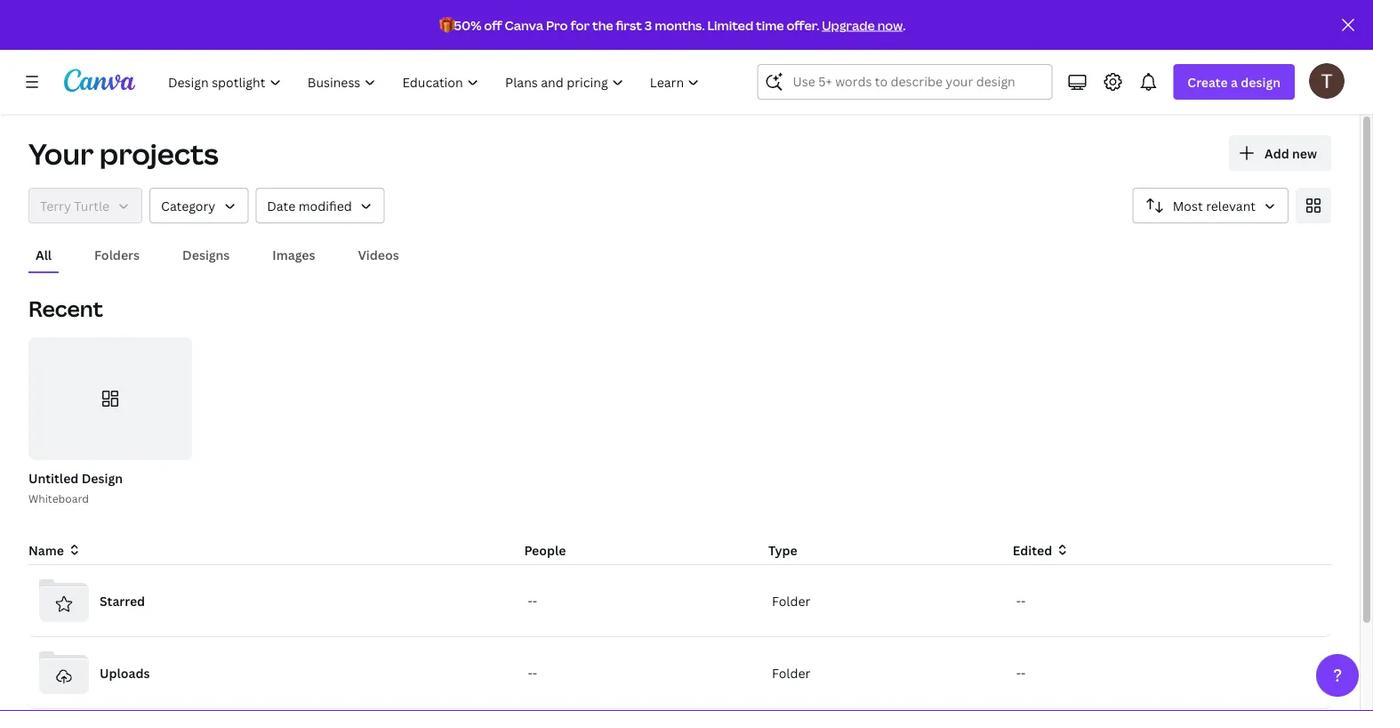 Task type: locate. For each thing, give the bounding box(es) containing it.
starred
[[100, 592, 145, 609]]

folders
[[94, 246, 140, 263]]

the
[[593, 16, 614, 33]]

pro
[[546, 16, 568, 33]]

🎁 50% off canva pro for the first 3 months. limited time offer. upgrade now .
[[439, 16, 906, 33]]

folder for starred
[[772, 592, 811, 609]]

projects
[[100, 134, 219, 173]]

for
[[571, 16, 590, 33]]

top level navigation element
[[157, 64, 715, 100]]

2 folder from the top
[[772, 664, 811, 681]]

-
[[528, 592, 533, 609], [533, 592, 537, 609], [1017, 592, 1022, 609], [1022, 592, 1026, 609], [528, 664, 533, 681], [533, 664, 537, 681], [1017, 664, 1022, 681], [1022, 664, 1026, 681]]

your projects
[[28, 134, 219, 173]]

0 vertical spatial folder
[[772, 592, 811, 609]]

all button
[[28, 238, 59, 271]]

Owner button
[[28, 188, 142, 223]]

most relevant
[[1174, 197, 1257, 214]]

untitled design whiteboard
[[28, 469, 123, 505]]

images
[[273, 246, 315, 263]]

name
[[28, 542, 64, 558]]

untitled design button
[[28, 467, 123, 489]]

folders button
[[87, 238, 147, 271]]

create a design
[[1188, 73, 1281, 90]]

untitled
[[28, 469, 79, 486]]

date
[[267, 197, 296, 214]]

create
[[1188, 73, 1229, 90]]

limited
[[708, 16, 754, 33]]

3
[[645, 16, 653, 33]]

add
[[1265, 145, 1290, 162]]

designs button
[[175, 238, 237, 271]]

upgrade now button
[[822, 16, 903, 33]]

--
[[528, 592, 537, 609], [1017, 592, 1026, 609], [528, 664, 537, 681], [1017, 664, 1026, 681]]

add new button
[[1230, 135, 1332, 171]]

Search search field
[[793, 65, 1017, 99]]

🎁
[[439, 16, 452, 33]]

relevant
[[1207, 197, 1257, 214]]

uploads
[[100, 664, 150, 681]]

type
[[769, 542, 798, 558]]

Sort by button
[[1133, 188, 1289, 223]]

videos button
[[351, 238, 406, 271]]

new
[[1293, 145, 1318, 162]]

folder
[[772, 592, 811, 609], [772, 664, 811, 681]]

canva
[[505, 16, 544, 33]]

None search field
[[758, 64, 1053, 100]]

create a design button
[[1174, 64, 1296, 100]]

off
[[484, 16, 502, 33]]

1 folder from the top
[[772, 592, 811, 609]]

months.
[[655, 16, 705, 33]]

1 vertical spatial folder
[[772, 664, 811, 681]]



Task type: vqa. For each thing, say whether or not it's contained in the screenshot.
"IMAGES"
yes



Task type: describe. For each thing, give the bounding box(es) containing it.
Date modified button
[[256, 188, 385, 223]]

name button
[[28, 540, 82, 560]]

offer.
[[787, 16, 820, 33]]

people
[[524, 542, 566, 558]]

edited button
[[1013, 540, 1244, 560]]

a
[[1232, 73, 1239, 90]]

images button
[[265, 238, 323, 271]]

edited
[[1013, 542, 1053, 558]]

.
[[903, 16, 906, 33]]

folder for uploads
[[772, 664, 811, 681]]

most
[[1174, 197, 1204, 214]]

recent
[[28, 294, 103, 323]]

modified
[[299, 197, 352, 214]]

Category button
[[150, 188, 249, 223]]

videos
[[358, 246, 399, 263]]

your
[[28, 134, 94, 173]]

terry
[[40, 197, 71, 214]]

first
[[616, 16, 643, 33]]

time
[[756, 16, 785, 33]]

whiteboard
[[28, 491, 89, 505]]

terry turtle image
[[1310, 63, 1346, 99]]

50%
[[454, 16, 482, 33]]

terry turtle
[[40, 197, 110, 214]]

now
[[878, 16, 903, 33]]

design
[[1242, 73, 1281, 90]]

design
[[82, 469, 123, 486]]

date modified
[[267, 197, 352, 214]]

add new
[[1265, 145, 1318, 162]]

designs
[[182, 246, 230, 263]]

turtle
[[74, 197, 110, 214]]

upgrade
[[822, 16, 875, 33]]

category
[[161, 197, 216, 214]]

all
[[36, 246, 52, 263]]



